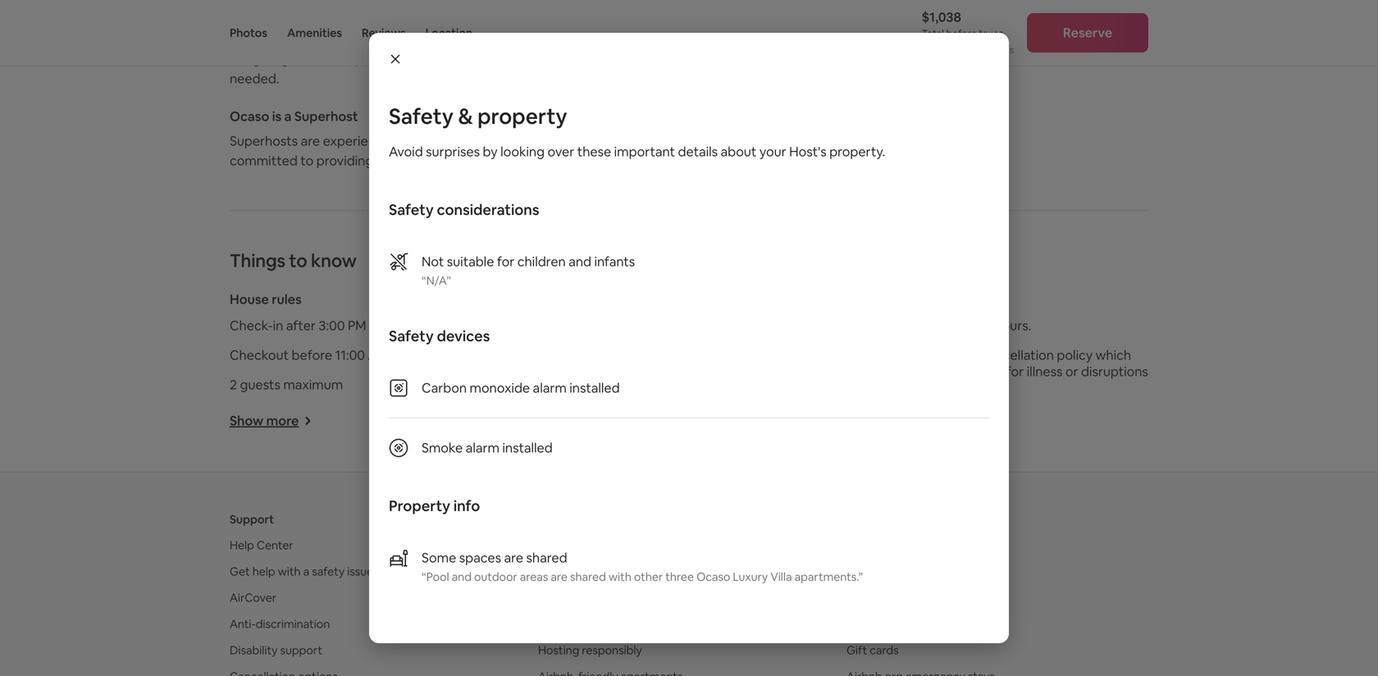 Task type: vqa. For each thing, say whether or not it's contained in the screenshot.
bottommost and
yes



Task type: locate. For each thing, give the bounding box(es) containing it.
help
[[230, 538, 254, 553]]

stay
[[305, 26, 331, 43]]

show down 2
[[230, 412, 264, 429]]

1 vertical spatial not
[[541, 376, 563, 393]]

anti-discrimination
[[230, 617, 330, 631]]

alarm right smoke
[[466, 439, 500, 456]]

airbnb
[[538, 538, 574, 553]]

house rules
[[230, 291, 302, 308]]

are right who
[[543, 132, 562, 149]]

a right is
[[284, 108, 292, 125]]

aircover down airbnb
[[538, 564, 585, 579]]

1 horizontal spatial suitable
[[566, 376, 613, 393]]

1 horizontal spatial aircover
[[538, 564, 585, 579]]

1 vertical spatial infants
[[713, 376, 754, 393]]

1 horizontal spatial not
[[541, 376, 563, 393]]

1 vertical spatial suitable
[[566, 376, 613, 393]]

ocaso right three
[[697, 570, 731, 584]]

contact host link
[[696, 0, 818, 32]]

suitable
[[447, 253, 494, 270], [566, 376, 613, 393]]

not for not suitable for children and infants "n/a"
[[422, 253, 444, 270]]

1 vertical spatial a
[[303, 564, 310, 579]]

your for home
[[577, 538, 600, 553]]

show down 'carbon monoxide alarm installed'
[[541, 412, 574, 429]]

1 horizontal spatial with
[[609, 570, 632, 584]]

reserve
[[1063, 24, 1113, 41]]

safety & property dialog
[[369, 33, 1009, 643]]

2 horizontal spatial your
[[760, 143, 787, 160]]

you
[[940, 363, 962, 380]]

maximum
[[283, 376, 343, 393]]

1 horizontal spatial and
[[569, 253, 592, 270]]

by right caused
[[898, 379, 913, 396]]

"n/a"
[[422, 273, 451, 288]]

2 horizontal spatial show
[[851, 416, 885, 432]]

2 horizontal spatial show more
[[851, 416, 920, 432]]

safety for safety & property
[[389, 103, 454, 130]]

0 horizontal spatial more
[[266, 412, 299, 429]]

show for the left show more button
[[230, 412, 264, 429]]

alarm right monoxide
[[533, 380, 567, 396]]

important
[[614, 143, 675, 160]]

to left "know"
[[289, 249, 307, 272]]

1 vertical spatial by
[[898, 379, 913, 396]]

house
[[230, 291, 269, 308]]

property
[[389, 496, 451, 516]]

0 vertical spatial guests
[[281, 50, 321, 67]]

support
[[280, 643, 323, 658]]

0 horizontal spatial children
[[518, 253, 566, 270]]

0 vertical spatial suitable
[[447, 253, 494, 270]]

2 horizontal spatial show more button
[[851, 416, 934, 432]]

0 vertical spatial aircover
[[538, 564, 585, 579]]

am
[[368, 347, 388, 363]]

1 horizontal spatial alarm
[[533, 380, 567, 396]]

1 vertical spatial installed
[[503, 439, 553, 456]]

guests down the amenities
[[281, 50, 321, 67]]

0 horizontal spatial a
[[284, 108, 292, 125]]

are down superhost
[[301, 132, 320, 149]]

info
[[454, 496, 480, 516]]

spaces
[[459, 549, 501, 566]]

safety
[[389, 103, 454, 130], [389, 200, 434, 220], [389, 327, 434, 346]]

cancel
[[965, 363, 1004, 380]]

1 horizontal spatial guests
[[281, 50, 321, 67]]

1 vertical spatial aircover
[[230, 590, 277, 605]]

safety
[[312, 564, 345, 579]]

your up aircover for hosts link at left bottom
[[577, 538, 600, 553]]

0 horizontal spatial show
[[230, 412, 264, 429]]

1 vertical spatial ocaso
[[697, 570, 731, 584]]

and
[[569, 253, 592, 270], [688, 376, 710, 393], [452, 570, 472, 584]]

by left looking
[[483, 143, 498, 160]]

48
[[977, 317, 992, 334]]

0 horizontal spatial suitable
[[447, 253, 494, 270]]

show more button down 'carbon monoxide alarm installed'
[[541, 412, 623, 429]]

with inside some spaces are shared "pool and outdoor areas are shared with other three ocaso luxury villa apartments."
[[609, 570, 632, 584]]

if left you
[[929, 363, 937, 380]]

3 safety from the top
[[389, 327, 434, 346]]

safety left devices
[[389, 327, 434, 346]]

0 horizontal spatial not
[[422, 253, 444, 270]]

0 vertical spatial cancellation
[[881, 317, 953, 334]]

some
[[422, 549, 456, 566]]

show more button down 2 guests maximum
[[230, 412, 312, 429]]

0 vertical spatial by
[[483, 143, 498, 160]]

location
[[426, 25, 473, 40]]

1 horizontal spatial infants
[[713, 376, 754, 393]]

shared down the airbnb your home link
[[570, 570, 606, 584]]

photos
[[230, 25, 268, 40]]

with left other
[[609, 570, 632, 584]]

0 horizontal spatial before
[[292, 347, 332, 363]]

your left stay
[[274, 26, 302, 43]]

1 horizontal spatial children
[[636, 376, 685, 393]]

if
[[597, 50, 605, 67], [929, 363, 937, 380]]

cancellation down hours.
[[982, 347, 1054, 363]]

more down 2 guests maximum
[[266, 412, 299, 429]]

to left providing
[[301, 152, 314, 169]]

0 horizontal spatial your
[[274, 26, 302, 43]]

for inside not suitable for children and infants "n/a"
[[497, 253, 515, 270]]

new features
[[847, 564, 917, 579]]

0 vertical spatial a
[[284, 108, 292, 125]]

needed.
[[230, 70, 279, 87]]

outdoor
[[474, 570, 518, 584]]

0 horizontal spatial show more
[[230, 412, 299, 429]]

0 vertical spatial infants
[[595, 253, 635, 270]]

0 vertical spatial ocaso
[[230, 108, 269, 125]]

ocaso left is
[[230, 108, 269, 125]]

332
[[961, 43, 978, 56]]

0 vertical spatial not
[[422, 253, 444, 270]]

if right available
[[597, 50, 605, 67]]

available
[[542, 50, 594, 67]]

in
[[273, 317, 283, 334]]

0 vertical spatial safety
[[389, 103, 454, 130]]

0 vertical spatial your
[[274, 26, 302, 43]]

your right about
[[760, 143, 787, 160]]

aircover for aircover for hosts
[[538, 564, 585, 579]]

0 vertical spatial to
[[301, 152, 314, 169]]

three
[[666, 570, 694, 584]]

during
[[230, 26, 272, 43]]

0 horizontal spatial aircover
[[230, 590, 277, 605]]

1 horizontal spatial by
[[898, 379, 913, 396]]

aircover for aircover link
[[230, 590, 277, 605]]

0 horizontal spatial alarm
[[466, 439, 500, 456]]

safety up highly
[[389, 103, 454, 130]]

more down caused
[[888, 416, 920, 432]]

1 vertical spatial before
[[292, 347, 332, 363]]

aircover link
[[230, 590, 277, 605]]

ocaso inside some spaces are shared "pool and outdoor areas are shared with other three ocaso luxury villa apartments."
[[697, 570, 731, 584]]

a left safety
[[303, 564, 310, 579]]

0 vertical spatial installed
[[570, 380, 620, 396]]

1 vertical spatial guests
[[240, 376, 281, 393]]

but
[[402, 50, 423, 67]]

aircover for hosts link
[[538, 564, 636, 579]]

not suitable for children and infants
[[541, 376, 754, 393]]

cancellation
[[881, 317, 953, 334], [982, 347, 1054, 363]]

show more button down caused
[[851, 416, 934, 432]]

3:00
[[319, 317, 345, 334]]

gift cards
[[847, 643, 899, 658]]

and for not suitable for children and infants "n/a"
[[569, 253, 592, 270]]

0 horizontal spatial by
[[483, 143, 498, 160]]

before up maximum
[[292, 347, 332, 363]]

1 safety from the top
[[389, 103, 454, 130]]

1 vertical spatial your
[[760, 143, 787, 160]]

1 vertical spatial alarm
[[466, 439, 500, 456]]

1 vertical spatial cancellation
[[982, 347, 1054, 363]]

ourselves
[[482, 50, 539, 67]]

1 vertical spatial shared
[[570, 570, 606, 584]]

1 vertical spatial if
[[929, 363, 937, 380]]

2 safety from the top
[[389, 200, 434, 220]]

1 horizontal spatial if
[[929, 363, 937, 380]]

children inside not suitable for children and infants "n/a"
[[518, 253, 566, 270]]

0 horizontal spatial if
[[597, 50, 605, 67]]

covid-
[[915, 379, 961, 396]]

1 horizontal spatial more
[[577, 412, 610, 429]]

1 vertical spatial safety
[[389, 200, 434, 220]]

1 horizontal spatial your
[[577, 538, 600, 553]]

show down caused
[[851, 416, 885, 432]]

or
[[1066, 363, 1079, 380]]

privacy
[[355, 50, 399, 67]]

to inside ocaso is a superhost superhosts are experienced, highly rated hosts who are committed to providing great stays for guests.
[[301, 152, 314, 169]]

anti-
[[230, 617, 256, 631]]

0 vertical spatial if
[[597, 50, 605, 67]]

0 horizontal spatial infants
[[595, 253, 635, 270]]

not suitable for children and infants "n/a"
[[422, 253, 635, 288]]

safety down stays
[[389, 200, 434, 220]]

show more down caused
[[851, 416, 920, 432]]

0 horizontal spatial installed
[[503, 439, 553, 456]]

make
[[446, 50, 479, 67]]

0 horizontal spatial show more button
[[230, 412, 312, 429]]

infants
[[595, 253, 635, 270], [713, 376, 754, 393]]

guests
[[281, 50, 321, 67], [240, 376, 281, 393]]

shared up areas
[[526, 549, 568, 566]]

ocaso is a superhost superhosts are experienced, highly rated hosts who are committed to providing great stays for guests.
[[230, 108, 562, 169]]

cancellation up the on the right bottom
[[881, 317, 953, 334]]

0 horizontal spatial shared
[[526, 549, 568, 566]]

0 vertical spatial before
[[947, 27, 977, 40]]

not right monoxide
[[541, 376, 563, 393]]

suitable inside not suitable for children and infants "n/a"
[[447, 253, 494, 270]]

during your stay we give guests their privacy but we make ourselves available if needed.
[[230, 26, 605, 87]]

1 horizontal spatial ocaso
[[697, 570, 731, 584]]

more
[[266, 412, 299, 429], [577, 412, 610, 429], [888, 416, 920, 432]]

1 horizontal spatial cancellation
[[982, 347, 1054, 363]]

carbon monoxide alarm installed
[[422, 380, 620, 396]]

1 vertical spatial children
[[636, 376, 685, 393]]

cancellation inside the review the host's full cancellation policy which applies even if you cancel for illness or disruptions caused by covid-19.
[[982, 347, 1054, 363]]

0 vertical spatial children
[[518, 253, 566, 270]]

infants inside not suitable for children and infants "n/a"
[[595, 253, 635, 270]]

avoid surprises by looking over these important details about your host's property.
[[389, 143, 886, 160]]

and inside not suitable for children and infants "n/a"
[[569, 253, 592, 270]]

1 horizontal spatial shared
[[570, 570, 606, 584]]

1 horizontal spatial a
[[303, 564, 310, 579]]

2 vertical spatial and
[[452, 570, 472, 584]]

taxes
[[979, 27, 1004, 40]]

1 horizontal spatial show more button
[[541, 412, 623, 429]]

2
[[230, 376, 237, 393]]

host
[[769, 4, 799, 20]]

check-
[[230, 317, 273, 334]]

children for not suitable for children and infants
[[636, 376, 685, 393]]

with
[[278, 564, 301, 579], [609, 570, 632, 584]]

your for stay
[[274, 26, 302, 43]]

your inside the safety & property dialog
[[760, 143, 787, 160]]

not up "n/a"
[[422, 253, 444, 270]]

0 vertical spatial alarm
[[533, 380, 567, 396]]

gift
[[847, 643, 868, 658]]

guests right 2
[[240, 376, 281, 393]]

more down not suitable for children and infants
[[577, 412, 610, 429]]

before up "332"
[[947, 27, 977, 40]]

we
[[230, 50, 250, 67]]

for inside the review the host's full cancellation policy which applies even if you cancel for illness or disruptions caused by covid-19.
[[1007, 363, 1024, 380]]

"pool
[[422, 570, 449, 584]]

0 vertical spatial and
[[569, 253, 592, 270]]

show more down 2 guests maximum
[[230, 412, 299, 429]]

2 horizontal spatial and
[[688, 376, 710, 393]]

a inside ocaso is a superhost superhosts are experienced, highly rated hosts who are committed to providing great stays for guests.
[[284, 108, 292, 125]]

0 horizontal spatial and
[[452, 570, 472, 584]]

not inside not suitable for children and infants "n/a"
[[422, 253, 444, 270]]

children for not suitable for children and infants "n/a"
[[518, 253, 566, 270]]

1 horizontal spatial show
[[541, 412, 574, 429]]

smoke alarm installed
[[422, 439, 553, 456]]

1 horizontal spatial before
[[947, 27, 977, 40]]

with right help
[[278, 564, 301, 579]]

disability support
[[230, 643, 323, 658]]

are up outdoor
[[504, 549, 524, 566]]

your inside during your stay we give guests their privacy but we make ourselves available if needed.
[[274, 26, 302, 43]]

aircover up anti-
[[230, 590, 277, 605]]

if inside the review the host's full cancellation policy which applies even if you cancel for illness or disruptions caused by covid-19.
[[929, 363, 937, 380]]

by inside the safety & property dialog
[[483, 143, 498, 160]]

1 vertical spatial and
[[688, 376, 710, 393]]

if inside during your stay we give guests their privacy but we make ourselves available if needed.
[[597, 50, 605, 67]]

0 horizontal spatial ocaso
[[230, 108, 269, 125]]

who
[[514, 132, 540, 149]]

by
[[483, 143, 498, 160], [898, 379, 913, 396]]

disruptions
[[1082, 363, 1149, 380]]

2 vertical spatial safety
[[389, 327, 434, 346]]

show more down 'carbon monoxide alarm installed'
[[541, 412, 610, 429]]

1 horizontal spatial installed
[[570, 380, 620, 396]]

is
[[272, 108, 282, 125]]

$1,038
[[922, 9, 962, 25]]

2 vertical spatial your
[[577, 538, 600, 553]]

your
[[274, 26, 302, 43], [760, 143, 787, 160], [577, 538, 600, 553]]



Task type: describe. For each thing, give the bounding box(es) containing it.
other
[[634, 570, 663, 584]]

villa
[[771, 570, 792, 584]]

0 horizontal spatial cancellation
[[881, 317, 953, 334]]

safety for safety considerations
[[389, 200, 434, 220]]

monoxide
[[470, 380, 530, 396]]

show for the middle show more button
[[541, 412, 574, 429]]

more for the left show more button
[[266, 412, 299, 429]]

rules
[[272, 291, 302, 308]]

apartments."
[[795, 570, 863, 584]]

disability
[[230, 643, 278, 658]]

hours.
[[995, 317, 1032, 334]]

for inside ocaso is a superhost superhosts are experienced, highly rated hosts who are committed to providing great stays for guests.
[[446, 152, 463, 169]]

pm
[[348, 317, 366, 334]]

new
[[847, 564, 871, 579]]

0 vertical spatial shared
[[526, 549, 568, 566]]

things to know
[[230, 249, 357, 272]]

cards
[[870, 643, 899, 658]]

check-in after 3:00 pm
[[230, 317, 366, 334]]

areas
[[520, 570, 548, 584]]

help center link
[[230, 538, 294, 553]]

superhosts
[[230, 132, 298, 149]]

features
[[873, 564, 917, 579]]

hosts
[[479, 132, 512, 149]]

infants for not suitable for children and infants
[[713, 376, 754, 393]]

are right areas
[[551, 570, 568, 584]]

these
[[577, 143, 611, 160]]

give
[[253, 50, 278, 67]]

disability support link
[[230, 643, 323, 658]]

and for not suitable for children and infants
[[688, 376, 710, 393]]

property
[[478, 103, 568, 130]]

illness
[[1027, 363, 1063, 380]]

hosts
[[606, 564, 636, 579]]

new features link
[[847, 564, 917, 579]]

superhost
[[294, 108, 358, 125]]

suitable for not suitable for children and infants "n/a"
[[447, 253, 494, 270]]

issue
[[347, 564, 374, 579]]

suitable for not suitable for children and infants
[[566, 376, 613, 393]]

stays
[[412, 152, 443, 169]]

about
[[721, 143, 757, 160]]

some spaces are shared "pool and outdoor areas are shared with other three ocaso luxury villa apartments."
[[422, 549, 863, 584]]

rated
[[443, 132, 476, 149]]

home
[[603, 538, 633, 553]]

1 vertical spatial to
[[289, 249, 307, 272]]

safety for safety devices
[[389, 327, 434, 346]]

&
[[458, 103, 473, 130]]

hosting
[[538, 643, 580, 658]]

ocaso inside ocaso is a superhost superhosts are experienced, highly rated hosts who are committed to providing great stays for guests.
[[230, 108, 269, 125]]

responsibly
[[582, 643, 642, 658]]

help center
[[230, 538, 294, 553]]

even
[[897, 363, 926, 380]]

airbnb your home
[[538, 538, 633, 553]]

over
[[548, 143, 575, 160]]

contact
[[716, 4, 767, 20]]

luxury
[[733, 570, 768, 584]]

property info
[[389, 496, 480, 516]]

safety devices
[[389, 327, 490, 346]]

discrimination
[[256, 617, 330, 631]]

contact host
[[716, 4, 799, 20]]

host's
[[920, 347, 958, 363]]

the
[[897, 347, 917, 363]]

reviews button
[[362, 0, 406, 66]]

by inside the review the host's full cancellation policy which applies even if you cancel for illness or disruptions caused by covid-19.
[[898, 379, 913, 396]]

get help with a safety issue
[[230, 564, 374, 579]]

1 horizontal spatial show more
[[541, 412, 610, 429]]

more for the middle show more button
[[577, 412, 610, 429]]

19.
[[961, 379, 977, 396]]

checkout before 11:00 am
[[230, 347, 388, 363]]

11:00
[[335, 347, 365, 363]]

gift cards link
[[847, 643, 899, 658]]

get
[[230, 564, 250, 579]]

checkout
[[230, 347, 289, 363]]

which
[[1096, 347, 1132, 363]]

photos button
[[230, 0, 268, 66]]

after
[[286, 317, 316, 334]]

2 horizontal spatial more
[[888, 416, 920, 432]]

not for not suitable for children and infants
[[541, 376, 563, 393]]

infants for not suitable for children and infants "n/a"
[[595, 253, 635, 270]]

surprises
[[426, 143, 480, 160]]

policy
[[1057, 347, 1093, 363]]

things
[[230, 249, 285, 272]]

know
[[311, 249, 357, 272]]

experienced,
[[323, 132, 402, 149]]

devices
[[437, 327, 490, 346]]

review
[[851, 347, 894, 363]]

hosting responsibly link
[[538, 643, 642, 658]]

details
[[678, 143, 718, 160]]

safety considerations
[[389, 200, 540, 220]]

caused
[[851, 379, 895, 396]]

and inside some spaces are shared "pool and outdoor areas are shared with other three ocaso luxury villa apartments."
[[452, 570, 472, 584]]

host's
[[790, 143, 827, 160]]

guests inside during your stay we give guests their privacy but we make ourselves available if needed.
[[281, 50, 321, 67]]

aircover for hosts
[[538, 564, 636, 579]]

highly
[[405, 132, 440, 149]]

providing
[[317, 152, 374, 169]]

considerations
[[437, 200, 540, 220]]

0 horizontal spatial guests
[[240, 376, 281, 393]]

their
[[324, 50, 352, 67]]

before inside $1,038 total before taxes 332 reviews
[[947, 27, 977, 40]]

great
[[376, 152, 409, 169]]

0 horizontal spatial with
[[278, 564, 301, 579]]

property.
[[830, 143, 886, 160]]

hosting responsibly
[[538, 643, 642, 658]]



